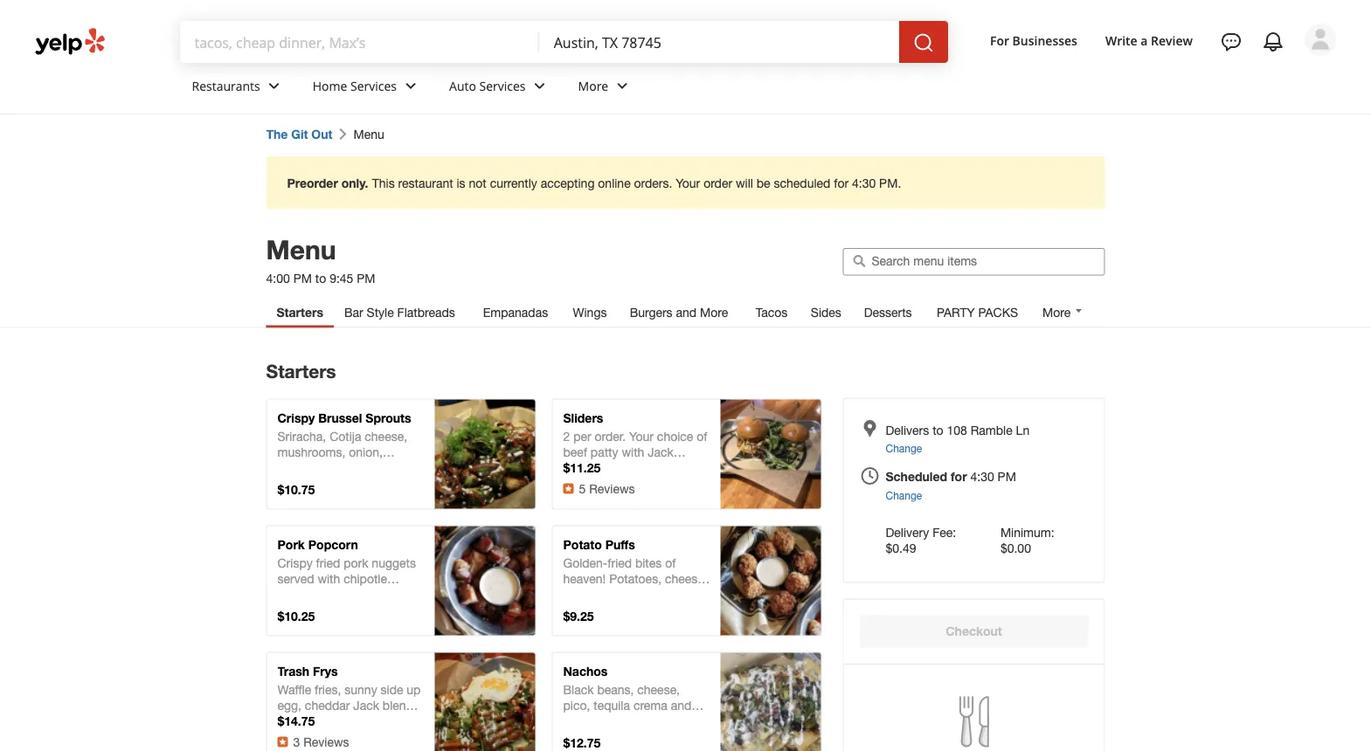 Task type: locate. For each thing, give the bounding box(es) containing it.
1 services from the left
[[350, 77, 397, 94]]

restaurants link
[[178, 63, 299, 114]]

0 horizontal spatial menu
[[266, 234, 336, 265]]

preorder only. this restaurant is not currently accepting online orders. your order will be scheduled for 4:30 pm.
[[287, 176, 901, 190]]

3 reviews
[[293, 735, 349, 749]]

add to cart for trash frys
[[453, 693, 517, 707]]

burgers
[[630, 305, 673, 319]]

4:30 down ramble at the right
[[970, 470, 994, 484]]

24 chevron down v2 image inside more link
[[612, 76, 633, 96]]

2 horizontal spatial pm
[[998, 470, 1016, 484]]

1 horizontal spatial pm
[[357, 271, 375, 285]]

pm down ramble at the right
[[998, 470, 1016, 484]]

services
[[350, 77, 397, 94], [479, 77, 526, 94]]

crispy
[[277, 411, 315, 425], [277, 556, 313, 570]]

1 horizontal spatial 4:30
[[970, 470, 994, 484]]

add to cart
[[453, 439, 517, 454], [739, 439, 803, 454], [453, 566, 517, 580], [739, 566, 803, 580], [453, 693, 517, 707], [739, 693, 803, 707]]

be
[[757, 176, 770, 190]]

pm.
[[879, 176, 901, 190]]

puffs
[[605, 537, 635, 552]]

1 vertical spatial and
[[330, 461, 350, 475]]

more button
[[1032, 297, 1095, 328]]

cart
[[493, 439, 517, 454], [779, 439, 803, 454], [493, 566, 517, 580], [779, 566, 803, 580], [493, 693, 517, 707], [779, 693, 803, 707]]

add for sliders
[[739, 439, 762, 454]]

services right the home
[[350, 77, 397, 94]]

24 chevron down v2 image
[[264, 76, 285, 96]]

1 vertical spatial change
[[886, 490, 922, 502]]

change down delivers
[[886, 443, 922, 455]]

preorder
[[287, 176, 338, 190]]

more link
[[564, 63, 647, 114]]

1 24 chevron down v2 image from the left
[[400, 76, 421, 96]]

services for home services
[[350, 77, 397, 94]]

services right 'auto'
[[479, 77, 526, 94]]

orders.
[[634, 176, 672, 190]]

services for auto services
[[479, 77, 526, 94]]

0 vertical spatial 4:30
[[852, 176, 876, 190]]

ramble
[[971, 423, 1013, 437]]

messages image
[[1221, 31, 1242, 52], [1221, 31, 1242, 52]]

24 chevron down v2 image inside home services link
[[400, 76, 421, 96]]

2 crispy from the top
[[277, 556, 313, 570]]

$9.25
[[563, 609, 594, 624]]

crispy up served
[[277, 556, 313, 570]]

1 vertical spatial for
[[951, 470, 967, 484]]

Search menu items text field
[[872, 254, 1096, 269]]

1 horizontal spatial more
[[700, 305, 728, 319]]

0 vertical spatial change
[[886, 443, 922, 455]]

0 vertical spatial and
[[676, 305, 697, 319]]

$0.49
[[886, 541, 916, 555]]

add to cart for nachos
[[739, 693, 803, 707]]

1 horizontal spatial reviews
[[589, 482, 635, 496]]

tacos, cheap dinner, Max's text field
[[194, 32, 526, 52]]

24 cart image
[[475, 456, 496, 477], [760, 456, 781, 477], [760, 582, 781, 603], [475, 709, 496, 730], [760, 709, 781, 730]]

4:30
[[852, 176, 876, 190], [970, 470, 994, 484]]

1 crispy from the top
[[277, 411, 315, 425]]

sprouts
[[366, 411, 411, 425]]

auto
[[449, 77, 476, 94]]

change button
[[886, 441, 922, 457], [886, 488, 922, 504]]

9:45
[[330, 271, 353, 285]]

2 horizontal spatial more
[[1043, 305, 1071, 319]]

menu inside menu 4:00 pm to 9:45 pm
[[266, 234, 336, 265]]

home
[[313, 77, 347, 94]]

to
[[315, 271, 326, 285], [933, 423, 944, 437], [479, 439, 490, 454], [765, 439, 776, 454], [479, 566, 490, 580], [765, 566, 776, 580], [479, 693, 490, 707], [765, 693, 776, 707]]

reviews for $14.75
[[303, 735, 349, 749]]

tacos
[[756, 305, 788, 319]]

4:30 left "pm."
[[852, 176, 876, 190]]

0 horizontal spatial services
[[350, 77, 397, 94]]

reviews right 3
[[303, 735, 349, 749]]

0 horizontal spatial reviews
[[303, 735, 349, 749]]

pm
[[293, 271, 312, 285], [357, 271, 375, 285], [998, 470, 1016, 484]]

more
[[578, 77, 608, 94], [700, 305, 728, 319], [1043, 305, 1071, 319]]

for inside warning alert
[[834, 176, 849, 190]]

write a review link
[[1098, 25, 1200, 56]]

reviews right '5'
[[589, 482, 635, 496]]

3 24 chevron down v2 image from the left
[[612, 76, 633, 96]]

  text field
[[194, 32, 526, 52]]

currently
[[490, 176, 537, 190]]

24 cart image for crispy brussel sprouts
[[475, 456, 496, 477]]

potato puffs
[[563, 537, 635, 552]]

2 services from the left
[[479, 77, 526, 94]]

pm right '4:00'
[[293, 271, 312, 285]]

scheduled
[[886, 470, 947, 484]]

sides
[[811, 305, 841, 319]]

0 horizontal spatial pm
[[293, 271, 312, 285]]

1 horizontal spatial and
[[676, 305, 697, 319]]

14 triangle down image
[[1073, 305, 1085, 317]]

starters down '4:00'
[[277, 305, 323, 319]]

chipotle
[[344, 572, 387, 586]]

change button down delivers
[[886, 441, 922, 457]]

24 chevron down v2 image
[[400, 76, 421, 96], [529, 76, 550, 96], [612, 76, 633, 96]]

2 change button from the top
[[886, 488, 922, 504]]

crispy up sriracha,
[[277, 411, 315, 425]]

0 vertical spatial starters
[[277, 305, 323, 319]]

starters up the brussel
[[266, 360, 336, 382]]

1 horizontal spatial menu
[[353, 127, 384, 141]]

add to cart for potato puffs
[[739, 566, 803, 580]]

1 vertical spatial crispy
[[277, 556, 313, 570]]

checkout button
[[860, 616, 1088, 648]]

0 vertical spatial crispy
[[277, 411, 315, 425]]

0 horizontal spatial for
[[834, 176, 849, 190]]

2 24 chevron down v2 image from the left
[[529, 76, 550, 96]]

0 horizontal spatial 24 chevron down v2 image
[[400, 76, 421, 96]]

this
[[372, 176, 395, 190]]

flatbreads
[[397, 305, 455, 319]]

4:30 inside warning alert
[[852, 176, 876, 190]]

1 change from the top
[[886, 443, 922, 455]]

tab list containing starters
[[266, 297, 1095, 328]]

and
[[676, 305, 697, 319], [330, 461, 350, 475]]

style
[[367, 305, 394, 319]]

menu up '4:00'
[[266, 234, 336, 265]]

with
[[318, 572, 340, 586]]

add
[[453, 439, 476, 454], [739, 439, 762, 454], [453, 566, 476, 580], [739, 566, 762, 580], [453, 693, 476, 707], [739, 693, 762, 707]]

24 chevron down v2 image inside 'auto services' link
[[529, 76, 550, 96]]

change button down scheduled
[[886, 488, 922, 504]]

will
[[736, 176, 753, 190]]

trash frys
[[277, 664, 338, 679]]

2 horizontal spatial 24 chevron down v2 image
[[612, 76, 633, 96]]

and right burgers
[[676, 305, 697, 319]]

0 vertical spatial reviews
[[589, 482, 635, 496]]

1 vertical spatial change button
[[886, 488, 922, 504]]

pm right '9:45'
[[357, 271, 375, 285]]

to for pork popcorn
[[479, 566, 490, 580]]

1 vertical spatial menu
[[266, 234, 336, 265]]

2 change from the top
[[886, 490, 922, 502]]

empanadas
[[483, 305, 548, 319]]

search image
[[913, 32, 934, 53], [913, 32, 934, 53]]

add for nachos
[[739, 693, 762, 707]]

change for delivers
[[886, 443, 922, 455]]

party packs
[[937, 305, 1018, 319]]

crispy inside crispy brussel sprouts sriracha, cotija cheese, mushrooms, onion, balsamic and bacon. $10.75
[[277, 411, 315, 425]]

and down 'onion,'
[[330, 461, 350, 475]]

to inside menu 4:00 pm to 9:45 pm
[[315, 271, 326, 285]]

24 cart image for sliders
[[760, 456, 781, 477]]

auto services link
[[435, 63, 564, 114]]

change button for delivers
[[886, 441, 922, 457]]

address, neighborhood, city, state or zip text field
[[554, 32, 885, 52]]

desserts
[[864, 305, 912, 319]]

reviews
[[589, 482, 635, 496], [303, 735, 349, 749]]

menu down home services link
[[353, 127, 384, 141]]

businesses
[[1013, 32, 1078, 49]]

potato
[[563, 537, 602, 552]]

0 vertical spatial for
[[834, 176, 849, 190]]

home services link
[[299, 63, 435, 114]]

0 vertical spatial change button
[[886, 441, 922, 457]]

to for nachos
[[765, 693, 776, 707]]

for
[[834, 176, 849, 190], [951, 470, 967, 484]]

to for potato puffs
[[765, 566, 776, 580]]

brussel
[[318, 411, 362, 425]]

1 vertical spatial reviews
[[303, 735, 349, 749]]

warning alert
[[266, 156, 1105, 209]]

1 horizontal spatial services
[[479, 77, 526, 94]]

0 vertical spatial menu
[[353, 127, 384, 141]]

tab list
[[266, 297, 1095, 328]]

24 cart image for nachos
[[760, 709, 781, 730]]

to for sliders
[[765, 439, 776, 454]]

None search field
[[180, 21, 969, 63]]

menu for menu 4:00 pm to 9:45 pm
[[266, 234, 336, 265]]

scheduled for 4:30 pm
[[886, 470, 1016, 484]]

accepting
[[541, 176, 595, 190]]

crispy brussel sprouts sriracha, cotija cheese, mushrooms, onion, balsamic and bacon. $10.75
[[277, 411, 411, 497]]

out
[[311, 127, 333, 141]]

0 horizontal spatial 4:30
[[852, 176, 876, 190]]

party
[[937, 305, 975, 319]]

1 horizontal spatial 24 chevron down v2 image
[[529, 76, 550, 96]]

change down scheduled
[[886, 490, 922, 502]]

frys
[[313, 664, 338, 679]]

1 change button from the top
[[886, 441, 922, 457]]

108
[[947, 423, 967, 437]]

not
[[469, 176, 487, 190]]

nachos
[[563, 664, 608, 679]]

0 horizontal spatial and
[[330, 461, 350, 475]]



Task type: describe. For each thing, give the bounding box(es) containing it.
delivery fee: $0.49
[[886, 525, 956, 555]]

for businesses
[[990, 32, 1078, 49]]

pork
[[277, 537, 305, 552]]

cart for sliders
[[779, 439, 803, 454]]

served
[[277, 572, 314, 586]]

cart for trash frys
[[493, 693, 517, 707]]

1 horizontal spatial for
[[951, 470, 967, 484]]

for businesses link
[[983, 25, 1084, 56]]

minimum: $0.00
[[1001, 525, 1055, 555]]

24 cart image for potato puffs
[[760, 582, 781, 603]]

write
[[1105, 32, 1138, 49]]

burgers and more
[[630, 305, 728, 319]]

4:00
[[266, 271, 290, 285]]

$0.00
[[1001, 541, 1031, 555]]

crispy inside pork popcorn crispy fried pork nuggets served with chipotle ranch. $10.25
[[277, 556, 313, 570]]

the
[[266, 127, 288, 141]]

0 horizontal spatial more
[[578, 77, 608, 94]]

trash
[[277, 664, 309, 679]]

cheese,
[[365, 429, 407, 444]]

only.
[[341, 176, 368, 190]]

delivery
[[886, 525, 929, 540]]

cotija
[[330, 429, 361, 444]]

sliders
[[563, 411, 603, 425]]

review
[[1151, 32, 1193, 49]]

cart for potato puffs
[[779, 566, 803, 580]]

pork popcorn crispy fried pork nuggets served with chipotle ranch. $10.25
[[277, 537, 416, 624]]

home services
[[313, 77, 397, 94]]

cart for nachos
[[779, 693, 803, 707]]

add for trash frys
[[453, 693, 476, 707]]

$14.75
[[277, 714, 315, 728]]

nuggets
[[372, 556, 416, 570]]

notifications image
[[1263, 31, 1284, 52]]

menu for menu
[[353, 127, 384, 141]]

minimum:
[[1001, 525, 1055, 540]]

wings
[[573, 305, 607, 319]]

scheduled
[[774, 176, 831, 190]]

ln
[[1016, 423, 1030, 437]]

  text field
[[554, 32, 885, 52]]

change button for scheduled
[[886, 488, 922, 504]]

24 cart image
[[475, 582, 496, 603]]

to for trash frys
[[479, 693, 490, 707]]

mushrooms,
[[277, 445, 345, 459]]

3
[[293, 735, 300, 749]]

auto services
[[449, 77, 526, 94]]

popcorn
[[308, 537, 358, 552]]

for
[[990, 32, 1009, 49]]

restaurants
[[192, 77, 260, 94]]

ranch.
[[277, 587, 312, 602]]

git
[[291, 127, 308, 141]]

pork
[[344, 556, 368, 570]]

24 chevron down v2 image for more
[[612, 76, 633, 96]]

24 chevron down v2 image for home services
[[400, 76, 421, 96]]

onion,
[[349, 445, 383, 459]]

ruby a. image
[[1305, 24, 1336, 55]]

5
[[579, 482, 586, 496]]

more inside dropdown button
[[1043, 305, 1071, 319]]

$10.25
[[277, 609, 315, 624]]

the git out
[[266, 127, 333, 141]]

5 reviews
[[579, 482, 635, 496]]

add to cart for sliders
[[739, 439, 803, 454]]

online
[[598, 176, 631, 190]]

is
[[457, 176, 465, 190]]

delivers
[[886, 423, 929, 437]]

1 vertical spatial starters
[[266, 360, 336, 382]]

and inside crispy brussel sprouts sriracha, cotija cheese, mushrooms, onion, balsamic and bacon. $10.75
[[330, 461, 350, 475]]

balsamic
[[277, 461, 326, 475]]

add for potato puffs
[[739, 566, 762, 580]]

to for crispy brussel sprouts
[[479, 439, 490, 454]]

$10.75
[[277, 482, 315, 497]]

bacon.
[[354, 461, 391, 475]]

$11.25
[[563, 461, 601, 475]]

sriracha,
[[277, 429, 326, 444]]

write a review
[[1105, 32, 1193, 49]]

fried
[[316, 556, 340, 570]]

bar style flatbreads
[[344, 305, 455, 319]]

change for scheduled
[[886, 490, 922, 502]]

packs
[[978, 305, 1018, 319]]

fee:
[[933, 525, 956, 540]]

24 chevron down v2 image for auto services
[[529, 76, 550, 96]]

reviews for $11.25
[[589, 482, 635, 496]]

notifications image
[[1263, 31, 1284, 52]]

delivers to 108 ramble ln
[[886, 423, 1030, 437]]

24 cart image for trash frys
[[475, 709, 496, 730]]

your
[[676, 176, 700, 190]]

$12.75
[[563, 736, 601, 750]]

the git out link
[[266, 127, 333, 141]]

order
[[704, 176, 732, 190]]

1 vertical spatial 4:30
[[970, 470, 994, 484]]

menu 4:00 pm to 9:45 pm
[[266, 234, 375, 285]]



Task type: vqa. For each thing, say whether or not it's contained in the screenshot.
Next icon corresponding to Olive Garden Italian Restaurant
no



